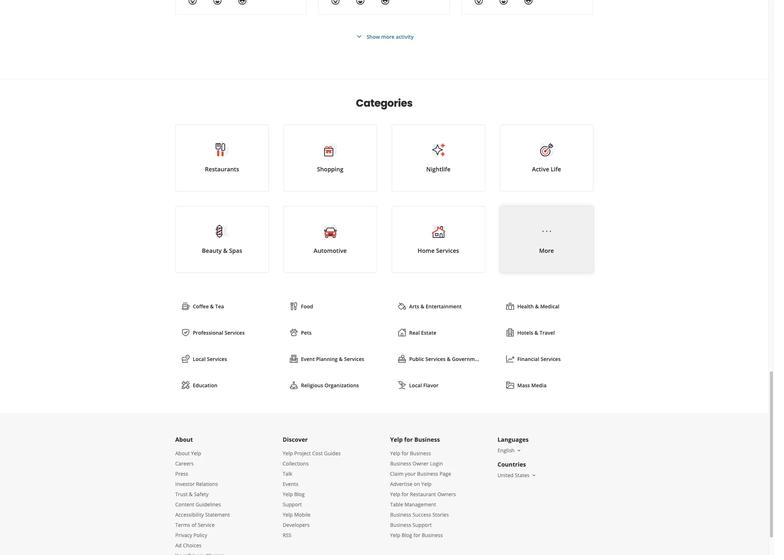 Task type: describe. For each thing, give the bounding box(es) containing it.
flavor
[[423, 382, 439, 389]]

health
[[517, 303, 534, 310]]

health & medical
[[517, 303, 560, 310]]

business support link
[[390, 522, 432, 529]]

mass media link
[[500, 375, 593, 396]]

entertainment
[[426, 303, 462, 310]]

& inside about yelp careers press investor relations trust & safety content guidelines accessibility statement terms of service privacy policy ad choices
[[189, 491, 193, 498]]

24 hotels v2 image
[[506, 328, 515, 337]]

spas
[[229, 247, 242, 255]]

category navigation section navigation
[[168, 79, 601, 413]]

states
[[515, 472, 530, 479]]

talk
[[283, 470, 292, 477]]

services for financial services
[[541, 356, 561, 363]]

local services link
[[175, 349, 269, 370]]

24 portfolio v2 image
[[506, 381, 515, 390]]

pets
[[301, 329, 312, 336]]

events link
[[283, 481, 298, 488]]

business up claim
[[390, 460, 411, 467]]

for down business support link
[[414, 532, 420, 539]]

careers
[[175, 460, 194, 467]]

shopping
[[317, 165, 343, 173]]

content guidelines link
[[175, 501, 221, 508]]

religious organizations link
[[283, 375, 377, 396]]

local for local services
[[193, 356, 206, 363]]

estate
[[421, 329, 436, 336]]

about yelp link
[[175, 450, 201, 457]]

advertise
[[390, 481, 413, 488]]

ad choices link
[[175, 542, 201, 549]]

24 verified v2 image
[[181, 328, 190, 337]]

yelp blog link
[[283, 491, 305, 498]]

public services & government
[[409, 356, 483, 363]]

shopping link
[[283, 125, 377, 192]]

coffee
[[193, 303, 209, 310]]

hotels & travel
[[517, 329, 555, 336]]

24 cool v2 image for 3rd the 24 funny v2 'icon' from right
[[238, 0, 247, 5]]

cost
[[312, 450, 323, 457]]

home
[[418, 247, 435, 255]]

24 free consultations v2 image
[[398, 354, 406, 363]]

& inside event planning & services link
[[339, 356, 343, 363]]

for up yelp for business link at the right
[[404, 436, 413, 444]]

yelp project cost guides link
[[283, 450, 341, 457]]

support inside yelp for business business owner login claim your business page advertise on yelp yelp for restaurant owners table management business success stories business support yelp blog for business
[[413, 522, 432, 529]]

about for about yelp careers press investor relations trust & safety content guidelines accessibility statement terms of service privacy policy ad choices
[[175, 450, 190, 457]]

24 education v2 image
[[181, 381, 190, 390]]

advertise on yelp link
[[390, 481, 432, 488]]

policy
[[194, 532, 207, 539]]

business down stories
[[422, 532, 443, 539]]

services for public services & government
[[426, 356, 446, 363]]

english button
[[498, 447, 522, 454]]

owners
[[437, 491, 456, 498]]

24 trending v2 image
[[506, 354, 515, 363]]

explore recent activity section section
[[169, 0, 599, 79]]

24 locally sourced ingredients v2 image
[[398, 381, 406, 390]]

coffee & tea
[[193, 303, 224, 310]]

beauty & spas
[[202, 247, 242, 255]]

active life link
[[500, 125, 593, 192]]

claim
[[390, 470, 404, 477]]

privacy
[[175, 532, 192, 539]]

24 pet friendly v2 image
[[289, 328, 298, 337]]

automotive
[[314, 247, 347, 255]]

business down owner
[[417, 470, 438, 477]]

events
[[283, 481, 298, 488]]

arts
[[409, 303, 419, 310]]

food
[[301, 303, 313, 310]]

more
[[381, 33, 395, 40]]

owner
[[413, 460, 429, 467]]

health & medical link
[[500, 296, 593, 317]]

restaurant
[[410, 491, 436, 498]]

stories
[[433, 511, 449, 518]]

local flavor link
[[392, 375, 485, 396]]

ad
[[175, 542, 182, 549]]

& inside public services & government link
[[447, 356, 451, 363]]

categories
[[356, 96, 413, 110]]

services for professional services
[[225, 329, 245, 336]]

real estate
[[409, 329, 436, 336]]

financial services link
[[500, 349, 593, 370]]

hotels
[[517, 329, 533, 336]]

accessibility statement link
[[175, 511, 230, 518]]

yelp blog for business link
[[390, 532, 443, 539]]

3 24 funny v2 image from the left
[[500, 0, 508, 5]]

united states
[[498, 472, 530, 479]]

government
[[452, 356, 483, 363]]

1 24 funny v2 image from the left
[[213, 0, 222, 5]]

yelp down business support link
[[390, 532, 400, 539]]

& inside beauty & spas link
[[223, 247, 228, 255]]

table management link
[[390, 501, 436, 508]]

service
[[198, 522, 215, 529]]

real
[[409, 329, 420, 336]]

16 chevron down v2 image
[[531, 473, 537, 478]]

about yelp careers press investor relations trust & safety content guidelines accessibility statement terms of service privacy policy ad choices
[[175, 450, 230, 549]]

services for home services
[[436, 247, 459, 255]]

mobile
[[294, 511, 311, 518]]

religious organizations
[[301, 382, 359, 389]]

yelp for business business owner login claim your business page advertise on yelp yelp for restaurant owners table management business success stories business support yelp blog for business
[[390, 450, 456, 539]]

choices
[[183, 542, 201, 549]]

developers
[[283, 522, 310, 529]]

restaurants link
[[175, 125, 269, 192]]

pets link
[[283, 323, 377, 343]]

activity
[[396, 33, 414, 40]]

trust
[[175, 491, 188, 498]]

collections link
[[283, 460, 309, 467]]

financial services
[[517, 356, 561, 363]]

yelp up claim
[[390, 450, 400, 457]]

support inside yelp project cost guides collections talk events yelp blog support yelp mobile developers rss
[[283, 501, 302, 508]]

business down table at the bottom right of page
[[390, 511, 411, 518]]

more link
[[500, 206, 593, 273]]

active
[[532, 165, 549, 173]]

restaurants
[[205, 165, 239, 173]]



Task type: locate. For each thing, give the bounding box(es) containing it.
yelp right on at the bottom right
[[421, 481, 432, 488]]

education link
[[175, 375, 269, 396]]

services
[[436, 247, 459, 255], [225, 329, 245, 336], [207, 356, 227, 363], [344, 356, 364, 363], [426, 356, 446, 363], [541, 356, 561, 363]]

english
[[498, 447, 515, 454]]

travel
[[540, 329, 555, 336]]

2 24 funny v2 image from the left
[[356, 0, 365, 5]]

business up owner
[[410, 450, 431, 457]]

yelp mobile link
[[283, 511, 311, 518]]

24 cool v2 image for third the 24 funny v2 'icon' from the left
[[524, 0, 533, 5]]

& left spas
[[223, 247, 228, 255]]

yelp project cost guides collections talk events yelp blog support yelp mobile developers rss
[[283, 450, 341, 539]]

24 chevron down v2 image
[[355, 32, 364, 41]]

support
[[283, 501, 302, 508], [413, 522, 432, 529]]

for down advertise
[[402, 491, 409, 498]]

claim your business page link
[[390, 470, 451, 477]]

& right health
[[535, 303, 539, 310]]

home services
[[418, 247, 459, 255]]

24 large group friendly v2 image
[[506, 302, 515, 311]]

0 horizontal spatial support
[[283, 501, 302, 508]]

organizations
[[325, 382, 359, 389]]

countries
[[498, 461, 526, 469]]

united states button
[[498, 472, 537, 479]]

united
[[498, 472, 514, 479]]

24 useful v2 image for second the 24 funny v2 'icon' from the left
[[331, 0, 340, 5]]

about inside about yelp careers press investor relations trust & safety content guidelines accessibility statement terms of service privacy policy ad choices
[[175, 450, 190, 457]]

coffee & tea link
[[175, 296, 269, 317]]

& left tea
[[210, 303, 214, 310]]

1 24 useful v2 image from the left
[[188, 0, 197, 5]]

professional services link
[[175, 323, 269, 343]]

login
[[430, 460, 443, 467]]

& left travel
[[535, 329, 538, 336]]

yelp up collections link
[[283, 450, 293, 457]]

24 home v2 image
[[398, 328, 406, 337]]

services down professional services on the left of the page
[[207, 356, 227, 363]]

blog up support link
[[294, 491, 305, 498]]

1 horizontal spatial 24 cool v2 image
[[381, 0, 390, 5]]

talk link
[[283, 470, 292, 477]]

3 24 cool v2 image from the left
[[524, 0, 533, 5]]

1 horizontal spatial 24 funny v2 image
[[356, 0, 365, 5]]

on
[[414, 481, 420, 488]]

24 cool v2 image for second the 24 funny v2 'icon' from the left
[[381, 0, 390, 5]]

table
[[390, 501, 403, 508]]

for up business owner login link
[[402, 450, 409, 457]]

services right 'home'
[[436, 247, 459, 255]]

show more activity button
[[355, 32, 414, 41]]

local inside "link"
[[409, 382, 422, 389]]

24 recolor v2 image
[[398, 302, 406, 311]]

local
[[193, 356, 206, 363], [409, 382, 422, 389]]

0 horizontal spatial local
[[193, 356, 206, 363]]

2 24 cool v2 image from the left
[[381, 0, 390, 5]]

press link
[[175, 470, 188, 477]]

1 vertical spatial blog
[[402, 532, 412, 539]]

nightlife
[[426, 165, 451, 173]]

rss link
[[283, 532, 292, 539]]

arts & entertainment
[[409, 303, 462, 310]]

investor relations link
[[175, 481, 218, 488]]

business
[[414, 436, 440, 444], [410, 450, 431, 457], [390, 460, 411, 467], [417, 470, 438, 477], [390, 511, 411, 518], [390, 522, 411, 529], [422, 532, 443, 539]]

nightlife link
[[392, 125, 485, 192]]

1 about from the top
[[175, 436, 193, 444]]

1 horizontal spatial local
[[409, 382, 422, 389]]

0 horizontal spatial 24 cool v2 image
[[238, 0, 247, 5]]

24 useful v2 image
[[188, 0, 197, 5], [331, 0, 340, 5], [475, 0, 483, 5]]

services right public
[[426, 356, 446, 363]]

yelp up yelp for business link at the right
[[390, 436, 403, 444]]

terms of service link
[[175, 522, 215, 529]]

2 about from the top
[[175, 450, 190, 457]]

0 vertical spatial blog
[[294, 491, 305, 498]]

24 massage v2 image
[[289, 381, 298, 390]]

yelp down events
[[283, 491, 293, 498]]

beauty & spas link
[[175, 206, 269, 273]]

business owner login link
[[390, 460, 443, 467]]

more
[[539, 247, 554, 255]]

guidelines
[[196, 501, 221, 508]]

arts & entertainment link
[[392, 296, 485, 317]]

yelp for business link
[[390, 450, 431, 457]]

developers link
[[283, 522, 310, 529]]

1 24 cool v2 image from the left
[[238, 0, 247, 5]]

event planning & services
[[301, 356, 364, 363]]

2 horizontal spatial 24 useful v2 image
[[475, 0, 483, 5]]

1 horizontal spatial 24 useful v2 image
[[331, 0, 340, 5]]

automotive link
[[283, 206, 377, 273]]

event
[[301, 356, 315, 363]]

2 horizontal spatial 24 cool v2 image
[[524, 0, 533, 5]]

2 horizontal spatial 24 funny v2 image
[[500, 0, 508, 5]]

blog down business support link
[[402, 532, 412, 539]]

& right trust
[[189, 491, 193, 498]]

services for local services
[[207, 356, 227, 363]]

business success stories link
[[390, 511, 449, 518]]

real estate link
[[392, 323, 485, 343]]

about up about yelp "link"
[[175, 436, 193, 444]]

life
[[551, 165, 561, 173]]

yelp up careers link on the left bottom of the page
[[191, 450, 201, 457]]

0 vertical spatial about
[[175, 436, 193, 444]]

1 vertical spatial about
[[175, 450, 190, 457]]

blog
[[294, 491, 305, 498], [402, 532, 412, 539]]

collections
[[283, 460, 309, 467]]

0 vertical spatial local
[[193, 356, 206, 363]]

24 private events v2 image
[[289, 354, 298, 363]]

blog inside yelp project cost guides collections talk events yelp blog support yelp mobile developers rss
[[294, 491, 305, 498]]

3 24 useful v2 image from the left
[[475, 0, 483, 5]]

local right "24 storefront address v2" icon
[[193, 356, 206, 363]]

0 vertical spatial support
[[283, 501, 302, 508]]

investor
[[175, 481, 195, 488]]

24 coffee v2 image
[[181, 302, 190, 311]]

safety
[[194, 491, 209, 498]]

business up yelp blog for business link
[[390, 522, 411, 529]]

yelp
[[390, 436, 403, 444], [191, 450, 201, 457], [283, 450, 293, 457], [390, 450, 400, 457], [421, 481, 432, 488], [283, 491, 293, 498], [390, 491, 400, 498], [283, 511, 293, 518], [390, 532, 400, 539]]

press
[[175, 470, 188, 477]]

& left government
[[447, 356, 451, 363]]

2 24 useful v2 image from the left
[[331, 0, 340, 5]]

yelp for business
[[390, 436, 440, 444]]

24 food v2 image
[[289, 302, 298, 311]]

24 useful v2 image for third the 24 funny v2 'icon' from the left
[[475, 0, 483, 5]]

24 useful v2 image for 3rd the 24 funny v2 'icon' from right
[[188, 0, 197, 5]]

business up yelp for business link at the right
[[414, 436, 440, 444]]

& right arts
[[421, 303, 424, 310]]

1 vertical spatial support
[[413, 522, 432, 529]]

yelp inside about yelp careers press investor relations trust & safety content guidelines accessibility statement terms of service privacy policy ad choices
[[191, 450, 201, 457]]

planning
[[316, 356, 338, 363]]

1 vertical spatial local
[[409, 382, 422, 389]]

24 funny v2 image
[[213, 0, 222, 5], [356, 0, 365, 5], [500, 0, 508, 5]]

& inside arts & entertainment link
[[421, 303, 424, 310]]

home services link
[[392, 206, 485, 273]]

0 horizontal spatial blog
[[294, 491, 305, 498]]

beauty
[[202, 247, 222, 255]]

yelp up table at the bottom right of page
[[390, 491, 400, 498]]

accessibility
[[175, 511, 204, 518]]

& right planning
[[339, 356, 343, 363]]

&
[[223, 247, 228, 255], [210, 303, 214, 310], [421, 303, 424, 310], [535, 303, 539, 310], [535, 329, 538, 336], [339, 356, 343, 363], [447, 356, 451, 363], [189, 491, 193, 498]]

yelp down support link
[[283, 511, 293, 518]]

1 horizontal spatial support
[[413, 522, 432, 529]]

public services & government link
[[392, 349, 485, 370]]

services right planning
[[344, 356, 364, 363]]

local for local flavor
[[409, 382, 422, 389]]

professional
[[193, 329, 223, 336]]

about
[[175, 436, 193, 444], [175, 450, 190, 457]]

about up careers link on the left bottom of the page
[[175, 450, 190, 457]]

guides
[[324, 450, 341, 457]]

yelp for restaurant owners link
[[390, 491, 456, 498]]

24 cool v2 image
[[238, 0, 247, 5], [381, 0, 390, 5], [524, 0, 533, 5]]

1 horizontal spatial blog
[[402, 532, 412, 539]]

management
[[405, 501, 436, 508]]

0 horizontal spatial 24 funny v2 image
[[213, 0, 222, 5]]

24 storefront address v2 image
[[181, 354, 190, 363]]

event planning & services link
[[283, 349, 377, 370]]

financial
[[517, 356, 539, 363]]

16 chevron down v2 image
[[516, 448, 522, 454]]

& inside hotels & travel link
[[535, 329, 538, 336]]

medical
[[540, 303, 560, 310]]

about for about
[[175, 436, 193, 444]]

for
[[404, 436, 413, 444], [402, 450, 409, 457], [402, 491, 409, 498], [414, 532, 420, 539]]

blog inside yelp for business business owner login claim your business page advertise on yelp yelp for restaurant owners table management business success stories business support yelp blog for business
[[402, 532, 412, 539]]

& inside health & medical link
[[535, 303, 539, 310]]

support down the success
[[413, 522, 432, 529]]

services right financial
[[541, 356, 561, 363]]

success
[[413, 511, 431, 518]]

local right 24 locally sourced ingredients v2 icon
[[409, 382, 422, 389]]

& inside coffee & tea link
[[210, 303, 214, 310]]

careers link
[[175, 460, 194, 467]]

support down yelp blog link
[[283, 501, 302, 508]]

mass media
[[517, 382, 547, 389]]

services right "professional"
[[225, 329, 245, 336]]

mass
[[517, 382, 530, 389]]

0 horizontal spatial 24 useful v2 image
[[188, 0, 197, 5]]



Task type: vqa. For each thing, say whether or not it's contained in the screenshot.
Yelp for Business Business Owner Login Claim your Business Page Advertise on Yelp's the for
no



